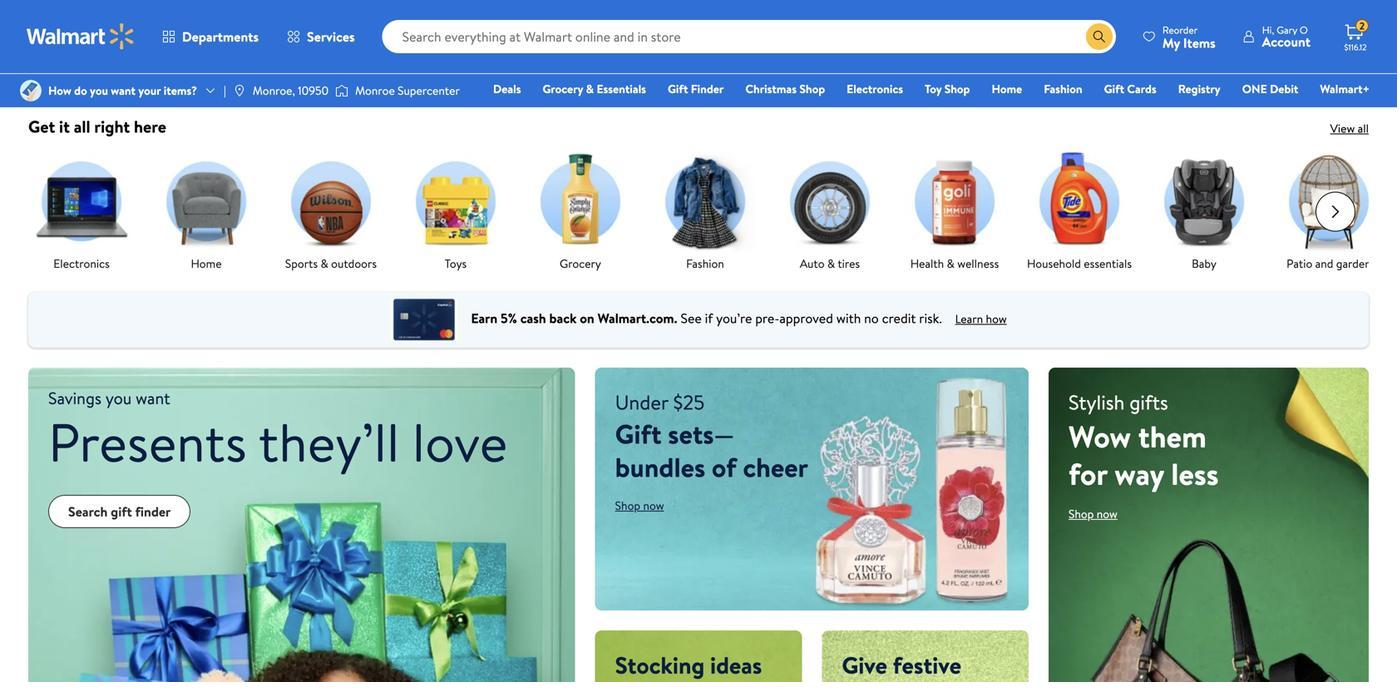 Task type: vqa. For each thing, say whether or not it's contained in the screenshot.
Sorry!
yes



Task type: describe. For each thing, give the bounding box(es) containing it.
2 horizontal spatial 2
[[1360, 19, 1365, 33]]

learn
[[956, 311, 984, 327]]

& for outdoors
[[321, 255, 328, 271]]

grocery link
[[531, 151, 631, 271]]

grocery for grocery & essentials
[[543, 81, 583, 97]]

health
[[911, 255, 944, 271]]

no
[[865, 309, 879, 327]]

monroe,
[[253, 82, 295, 99]]

sorry! kids board game, family board games for kids, 2 to 4 players, ages 6
[[252, 0, 432, 45]]

0 horizontal spatial electronics link
[[32, 151, 131, 271]]

one debit
[[1243, 81, 1299, 97]]

how
[[986, 311, 1007, 327]]

0 vertical spatial gift
[[111, 502, 132, 521]]

#upsidedownchallege
[[56, 0, 187, 8]]

view
[[1331, 120, 1356, 136]]

items?
[[164, 82, 197, 99]]

monroe, 10950
[[253, 82, 329, 99]]

toy shop
[[925, 81, 970, 97]]

search icon image
[[1093, 30, 1106, 43]]

1 horizontal spatial board
[[317, 0, 351, 8]]

under
[[615, 678, 674, 682]]

baby link
[[1155, 151, 1255, 271]]

on
[[580, 309, 595, 327]]

household
[[1027, 255, 1082, 271]]

add for sorry! kids board game, family board games for kids, 2 to 4 players, ages 6
[[278, 38, 299, 54]]

1 vertical spatial fashion link
[[656, 151, 755, 271]]

if
[[705, 309, 713, 327]]

kids inside the #upsidedownchallege game, hilarious party game for kids and family, 2  players".
[[176, 8, 200, 26]]

shop down the bundles
[[615, 497, 641, 514]]

ages
[[299, 26, 328, 45]]

search gift finder link
[[48, 495, 191, 528]]

Search search field
[[382, 20, 1116, 53]]

essentials
[[1084, 255, 1132, 271]]

o
[[1300, 23, 1308, 37]]

them
[[1139, 415, 1207, 457]]

family,
[[32, 26, 72, 45]]

shop now link for for
[[1069, 506, 1118, 522]]

health & wellness
[[911, 255, 999, 271]]

shop down wow
[[1069, 506, 1094, 522]]

one
[[1243, 81, 1268, 97]]

walmart+ link
[[1313, 80, 1378, 98]]

see
[[681, 309, 702, 327]]

toys link
[[406, 151, 506, 271]]

|
[[224, 82, 226, 99]]

games
[[289, 8, 329, 26]]

love
[[412, 405, 508, 479]]

0 vertical spatial home link
[[985, 80, 1030, 98]]

0 horizontal spatial board
[[252, 8, 286, 26]]

6
[[331, 26, 339, 45]]

toy
[[925, 81, 942, 97]]

1 vertical spatial electronics
[[53, 255, 110, 271]]

auto & tires link
[[780, 151, 880, 271]]

gift finder link
[[661, 80, 732, 98]]

sports & outdoors
[[285, 255, 377, 271]]

shop right christmas
[[800, 81, 825, 97]]

walmart+
[[1321, 81, 1370, 97]]

0 vertical spatial home
[[992, 81, 1023, 97]]

auto
[[800, 255, 825, 271]]

& for tires
[[828, 255, 835, 271]]

how do you want your items?
[[48, 82, 197, 99]]

shop right "toy"
[[945, 81, 970, 97]]

view all link
[[1331, 120, 1369, 136]]

your
[[138, 82, 161, 99]]

baby
[[1192, 255, 1217, 271]]

product group containing sorry! kids board game, family board games for kids, 2 to 4 players, ages 6
[[252, 0, 449, 60]]

for inside 'wow them for way less'
[[1069, 453, 1108, 494]]

household essentials
[[1027, 255, 1132, 271]]

add button for sorry! kids board game, family board games for kids, 2 to 4 players, ages 6
[[252, 33, 313, 60]]

shop now link for bundles
[[615, 497, 664, 514]]

earn 5% cash back on walmart.com. see if you're pre-approved with no credit risk.
[[471, 309, 942, 327]]

cards
[[1128, 81, 1157, 97]]

account
[[1263, 32, 1311, 51]]

patio and garden link
[[1280, 151, 1379, 271]]

5%
[[501, 309, 517, 327]]

cheer
[[743, 449, 809, 486]]

of
[[712, 449, 737, 486]]

back
[[550, 309, 577, 327]]

gift inside the give festive gift cards
[[842, 678, 880, 682]]

toy shop link
[[918, 80, 978, 98]]

presents they'll love
[[48, 405, 508, 479]]

services button
[[273, 17, 369, 57]]

1 horizontal spatial all
[[1358, 120, 1369, 136]]

finder
[[691, 81, 724, 97]]

sorry!
[[252, 0, 287, 8]]

finder
[[135, 502, 171, 521]]

outdoors
[[331, 255, 377, 271]]

gift for gift sets— bundles of cheer
[[615, 415, 662, 452]]

less
[[1172, 453, 1219, 494]]

for inside the #upsidedownchallege game, hilarious party game for kids and family, 2  players".
[[156, 8, 173, 26]]

health & wellness link
[[905, 151, 1005, 271]]

capital one  earn 5% cash back on walmart.com. see if you're pre-approved with no credit risk. learn how element
[[956, 310, 1007, 328]]

add to cart image
[[479, 18, 499, 38]]

credit
[[882, 309, 916, 327]]

christmas
[[746, 81, 797, 97]]

cards
[[885, 678, 939, 682]]

gift cards link
[[1097, 80, 1165, 98]]

game, inside sorry! kids board game, family board games for kids, 2 to 4 players, ages 6
[[355, 0, 392, 8]]

the #upsidedownchallege game, hilarious party game for kids and family, 2  players".
[[32, 0, 228, 45]]

do
[[74, 82, 87, 99]]



Task type: locate. For each thing, give the bounding box(es) containing it.
0 horizontal spatial kids
[[176, 8, 200, 26]]

shop now
[[615, 497, 664, 514], [1069, 506, 1118, 522]]

2 horizontal spatial add button
[[472, 15, 533, 41]]

2 horizontal spatial for
[[1069, 453, 1108, 494]]

stocking ideas under $10
[[615, 649, 762, 682]]

1 horizontal spatial kids
[[290, 0, 314, 8]]

and up departments
[[203, 8, 224, 26]]

 image for how do you want your items?
[[20, 80, 42, 101]]

monroe
[[355, 82, 395, 99]]

game,
[[191, 0, 228, 8], [355, 0, 392, 8]]

gift left "finder"
[[111, 502, 132, 521]]

gift inside gift sets— bundles of cheer
[[615, 415, 662, 452]]

capitalone image
[[390, 298, 458, 341]]

reorder my items
[[1163, 23, 1216, 52]]

1 horizontal spatial and
[[1316, 255, 1334, 271]]

add down hilarious
[[58, 38, 79, 54]]

1 horizontal spatial game,
[[355, 0, 392, 8]]

0 horizontal spatial add button
[[32, 33, 92, 60]]

0 horizontal spatial all
[[74, 115, 90, 138]]

toys
[[445, 255, 467, 271]]

shop now for bundles
[[615, 497, 664, 514]]

& for wellness
[[947, 255, 955, 271]]

and
[[203, 8, 224, 26], [1316, 255, 1334, 271]]

$116.12
[[1345, 42, 1367, 53]]

1 vertical spatial electronics link
[[32, 151, 131, 271]]

& left the "essentials"
[[586, 81, 594, 97]]

0 horizontal spatial home link
[[156, 151, 256, 271]]

1 horizontal spatial electronics
[[847, 81, 904, 97]]

sports & outdoors link
[[281, 151, 381, 271]]

add
[[499, 20, 519, 36], [58, 38, 79, 54], [278, 38, 299, 54]]

for inside sorry! kids board game, family board games for kids, 2 to 4 players, ages 6
[[332, 8, 349, 26]]

0 horizontal spatial for
[[156, 8, 173, 26]]

add to cart image for sorry! kids board game, family board games for kids, 2 to 4 players, ages 6
[[258, 36, 278, 56]]

add button down games
[[252, 33, 313, 60]]

0 horizontal spatial shop now link
[[615, 497, 664, 514]]

1 horizontal spatial  image
[[233, 84, 246, 97]]

home
[[992, 81, 1023, 97], [191, 255, 222, 271]]

christmas shop
[[746, 81, 825, 97]]

0 vertical spatial fashion
[[1044, 81, 1083, 97]]

grocery for grocery
[[560, 255, 601, 271]]

risk.
[[920, 309, 942, 327]]

0 horizontal spatial and
[[203, 8, 224, 26]]

for left way
[[1069, 453, 1108, 494]]

shop now down way
[[1069, 506, 1118, 522]]

0 horizontal spatial fashion link
[[656, 151, 755, 271]]

wow
[[1069, 415, 1132, 457]]

shop now link down way
[[1069, 506, 1118, 522]]

 image right |
[[233, 84, 246, 97]]

fashion up earn 5% cash back on walmart.com. see if you're pre-approved with no credit risk.
[[686, 255, 725, 271]]

gift left cards
[[842, 678, 880, 682]]

2 game, from the left
[[355, 0, 392, 8]]

1 horizontal spatial electronics link
[[840, 80, 911, 98]]

sets—
[[668, 415, 735, 452]]

essentials
[[597, 81, 646, 97]]

kids right sorry!
[[290, 0, 314, 8]]

registry link
[[1171, 80, 1229, 98]]

add to cart image
[[38, 36, 58, 56], [258, 36, 278, 56]]

1 horizontal spatial gift
[[668, 81, 688, 97]]

all right it
[[74, 115, 90, 138]]

product group containing the #upsidedownchallege game, hilarious party game for kids and family, 2  players".
[[32, 0, 229, 60]]

gift sets— bundles of cheer
[[615, 415, 809, 486]]

the
[[32, 0, 53, 8]]

stocking
[[615, 649, 705, 681]]

for up services
[[332, 8, 349, 26]]

want
[[111, 82, 136, 99]]

grocery right deals at the left
[[543, 81, 583, 97]]

add button up deals link on the top of the page
[[472, 15, 533, 41]]

1 horizontal spatial fashion
[[1044, 81, 1083, 97]]

1 horizontal spatial add to cart image
[[258, 36, 278, 56]]

0 horizontal spatial add to cart image
[[38, 36, 58, 56]]

1 horizontal spatial 2
[[382, 8, 389, 26]]

0 horizontal spatial home
[[191, 255, 222, 271]]

electronics
[[847, 81, 904, 97], [53, 255, 110, 271]]

hi, gary o account
[[1263, 23, 1311, 51]]

1 vertical spatial fashion
[[686, 255, 725, 271]]

0 horizontal spatial fashion
[[686, 255, 725, 271]]

1 add to cart image from the left
[[38, 36, 58, 56]]

gift cards
[[1104, 81, 1157, 97]]

2 right family,
[[75, 26, 82, 45]]

1 vertical spatial grocery
[[560, 255, 601, 271]]

0 horizontal spatial game,
[[191, 0, 228, 8]]

2 inside the #upsidedownchallege game, hilarious party game for kids and family, 2  players".
[[75, 26, 82, 45]]

debit
[[1270, 81, 1299, 97]]

family
[[395, 0, 432, 8]]

it
[[59, 115, 70, 138]]

game, left to
[[355, 0, 392, 8]]

one debit link
[[1235, 80, 1306, 98]]

now down way
[[1097, 506, 1118, 522]]

1 vertical spatial and
[[1316, 255, 1334, 271]]

give
[[842, 649, 888, 681]]

1 horizontal spatial product group
[[252, 0, 449, 60]]

grocery & essentials link
[[535, 80, 654, 98]]

bundles
[[615, 449, 706, 486]]

and right patio
[[1316, 255, 1334, 271]]

1 vertical spatial gift
[[842, 678, 880, 682]]

you
[[90, 82, 108, 99]]

hilarious
[[32, 8, 82, 26]]

gift left finder
[[668, 81, 688, 97]]

fashion left gift cards
[[1044, 81, 1083, 97]]

1 horizontal spatial home
[[992, 81, 1023, 97]]

4
[[408, 8, 416, 26]]

0 horizontal spatial product group
[[32, 0, 229, 60]]

0 vertical spatial electronics
[[847, 81, 904, 97]]

 image left the 'how'
[[20, 80, 42, 101]]

add left ages
[[278, 38, 299, 54]]

give festive gift cards
[[842, 649, 962, 682]]

sports
[[285, 255, 318, 271]]

0 horizontal spatial  image
[[20, 80, 42, 101]]

game
[[119, 8, 153, 26]]

board up 6
[[317, 0, 351, 8]]

kids
[[290, 0, 314, 8], [176, 8, 200, 26]]

add for the #upsidedownchallege game, hilarious party game for kids and family, 2  players".
[[58, 38, 79, 54]]

game, inside the #upsidedownchallege game, hilarious party game for kids and family, 2  players".
[[191, 0, 228, 8]]

1 horizontal spatial home link
[[985, 80, 1030, 98]]

0 vertical spatial grocery
[[543, 81, 583, 97]]

all right the view
[[1358, 120, 1369, 136]]

0 horizontal spatial add
[[58, 38, 79, 54]]

1 vertical spatial home
[[191, 255, 222, 271]]

registry
[[1179, 81, 1221, 97]]

gift for gift cards
[[1104, 81, 1125, 97]]

10950
[[298, 82, 329, 99]]

1 horizontal spatial add
[[278, 38, 299, 54]]

& left tires
[[828, 255, 835, 271]]

2
[[382, 8, 389, 26], [1360, 19, 1365, 33], [75, 26, 82, 45]]

deals link
[[486, 80, 529, 98]]

deals
[[493, 81, 521, 97]]

wellness
[[958, 255, 999, 271]]

1 horizontal spatial now
[[1097, 506, 1118, 522]]

christmas shop link
[[738, 80, 833, 98]]

get
[[28, 115, 55, 138]]

now for for
[[1097, 506, 1118, 522]]

&
[[586, 81, 594, 97], [321, 255, 328, 271], [828, 255, 835, 271], [947, 255, 955, 271]]

supercenter
[[398, 82, 460, 99]]

Walmart Site-Wide search field
[[382, 20, 1116, 53]]

2 horizontal spatial gift
[[1104, 81, 1125, 97]]

1 vertical spatial home link
[[156, 151, 256, 271]]

grocery
[[543, 81, 583, 97], [560, 255, 601, 271]]

0 vertical spatial fashion link
[[1037, 80, 1090, 98]]

departments
[[182, 27, 259, 46]]

patio and garden
[[1287, 255, 1372, 271]]

0 horizontal spatial shop now
[[615, 497, 664, 514]]

1 game, from the left
[[191, 0, 228, 8]]

1 horizontal spatial gift
[[842, 678, 880, 682]]

services
[[307, 27, 355, 46]]

add to cart image down sorry!
[[258, 36, 278, 56]]

walmart.com.
[[598, 309, 678, 327]]

gift
[[668, 81, 688, 97], [1104, 81, 1125, 97], [615, 415, 662, 452]]

1 horizontal spatial shop now
[[1069, 506, 1118, 522]]

gift for gift finder
[[668, 81, 688, 97]]

2 horizontal spatial add
[[499, 20, 519, 36]]

add button
[[472, 15, 533, 41], [32, 33, 92, 60], [252, 33, 313, 60]]

1 horizontal spatial add button
[[252, 33, 313, 60]]

 image
[[20, 80, 42, 101], [233, 84, 246, 97]]

household essentials link
[[1027, 151, 1132, 271]]

kids inside sorry! kids board game, family board games for kids, 2 to 4 players, ages 6
[[290, 0, 314, 8]]

hi,
[[1263, 23, 1275, 37]]

2 product group from the left
[[252, 0, 449, 60]]

they'll
[[259, 405, 400, 479]]

 image for monroe, 10950
[[233, 84, 246, 97]]

wow them for way less
[[1069, 415, 1219, 494]]

cash
[[521, 309, 546, 327]]

learn how
[[956, 311, 1007, 327]]

garden
[[1337, 255, 1372, 271]]

add button for the #upsidedownchallege game, hilarious party game for kids and family, 2  players".
[[32, 33, 92, 60]]

ideas
[[710, 649, 762, 681]]

search gift finder
[[68, 502, 171, 521]]

players".
[[85, 26, 132, 45]]

walmart image
[[27, 23, 135, 50]]

0 vertical spatial electronics link
[[840, 80, 911, 98]]

earn
[[471, 309, 498, 327]]

gift left sets—
[[615, 415, 662, 452]]

for
[[156, 8, 173, 26], [332, 8, 349, 26], [1069, 453, 1108, 494]]

here
[[134, 115, 166, 138]]

0 vertical spatial and
[[203, 8, 224, 26]]

2 left to
[[382, 8, 389, 26]]

& for essentials
[[586, 81, 594, 97]]

my
[[1163, 34, 1181, 52]]

1 horizontal spatial fashion link
[[1037, 80, 1090, 98]]

0 horizontal spatial gift
[[111, 502, 132, 521]]

gift left "cards"
[[1104, 81, 1125, 97]]

 image
[[335, 82, 349, 99]]

with
[[837, 309, 861, 327]]

approved
[[780, 309, 834, 327]]

shop now down the bundles
[[615, 497, 664, 514]]

0 horizontal spatial electronics
[[53, 255, 110, 271]]

now down the bundles
[[643, 497, 664, 514]]

patio
[[1287, 255, 1313, 271]]

for right game
[[156, 8, 173, 26]]

0 horizontal spatial gift
[[615, 415, 662, 452]]

1 horizontal spatial shop now link
[[1069, 506, 1118, 522]]

gift finder
[[668, 81, 724, 97]]

game, up departments dropdown button at the top left of page
[[191, 0, 228, 8]]

grocery up on
[[560, 255, 601, 271]]

party
[[85, 8, 116, 26]]

reorder
[[1163, 23, 1198, 37]]

0 horizontal spatial 2
[[75, 26, 82, 45]]

add to cart image down hilarious
[[38, 36, 58, 56]]

& right sports
[[321, 255, 328, 271]]

now
[[643, 497, 664, 514], [1097, 506, 1118, 522]]

board left games
[[252, 8, 286, 26]]

0 horizontal spatial now
[[643, 497, 664, 514]]

now for bundles
[[643, 497, 664, 514]]

add up deals link on the top of the page
[[499, 20, 519, 36]]

2 add to cart image from the left
[[258, 36, 278, 56]]

& right the "health" on the right
[[947, 255, 955, 271]]

and inside the #upsidedownchallege game, hilarious party game for kids and family, 2  players".
[[203, 8, 224, 26]]

tires
[[838, 255, 860, 271]]

1 horizontal spatial for
[[332, 8, 349, 26]]

2 inside sorry! kids board game, family board games for kids, 2 to 4 players, ages 6
[[382, 8, 389, 26]]

add button down hilarious
[[32, 33, 92, 60]]

kids up departments
[[176, 8, 200, 26]]

add to cart image for the #upsidedownchallege game, hilarious party game for kids and family, 2  players".
[[38, 36, 58, 56]]

2 up $116.12
[[1360, 19, 1365, 33]]

1 product group from the left
[[32, 0, 229, 60]]

shop now link down the bundles
[[615, 497, 664, 514]]

next slide for departmentsgrid list image
[[1316, 192, 1356, 231]]

product group
[[32, 0, 229, 60], [252, 0, 449, 60]]

shop now for for
[[1069, 506, 1118, 522]]



